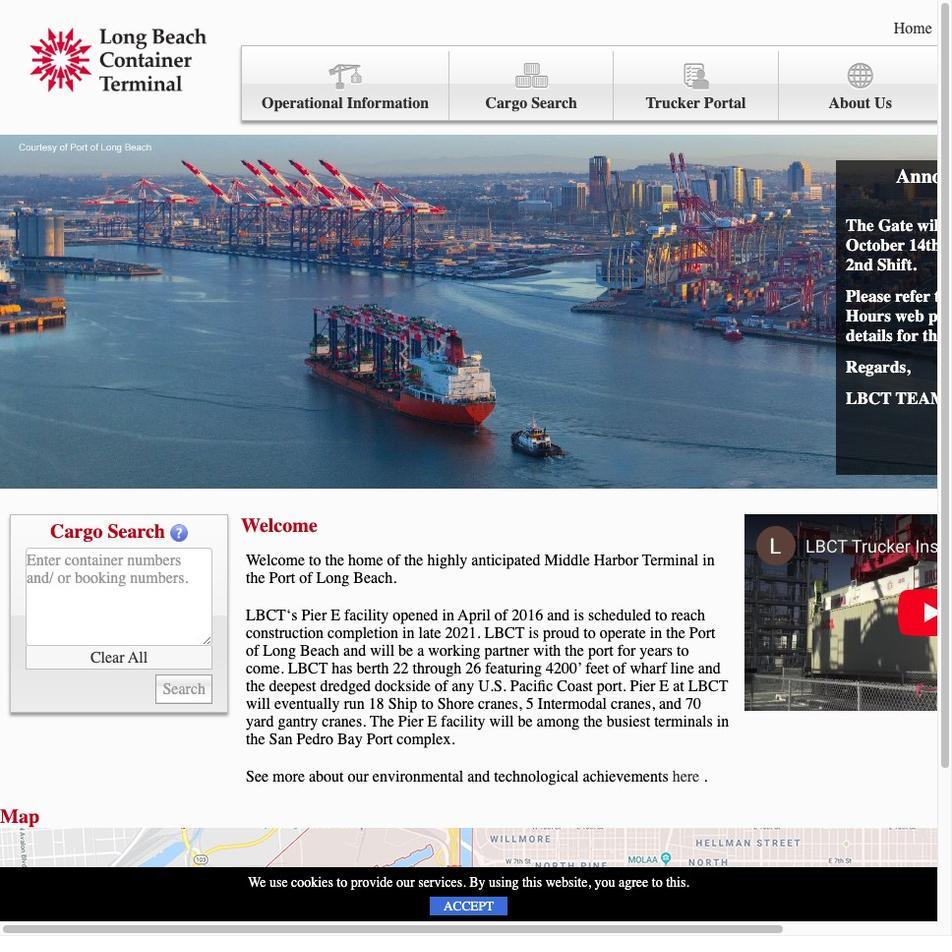 Task type: vqa. For each thing, say whether or not it's contained in the screenshot.
the left Search
yes



Task type: locate. For each thing, give the bounding box(es) containing it.
1 horizontal spatial cargo
[[486, 94, 528, 112]]

bay
[[337, 731, 363, 749]]

operate
[[600, 625, 646, 643]]

the right run
[[370, 713, 394, 731]]

70
[[686, 696, 702, 713]]

1 vertical spatial long
[[263, 643, 296, 660]]

1 vertical spatial facility
[[441, 713, 486, 731]]

1 horizontal spatial cargo search
[[486, 94, 578, 112]]

1 horizontal spatial e
[[428, 713, 437, 731]]

0 horizontal spatial facility
[[344, 607, 389, 625]]

busiest
[[607, 713, 651, 731]]

in
[[703, 552, 715, 570], [442, 607, 455, 625], [403, 625, 415, 643], [650, 625, 662, 643], [717, 713, 729, 731]]

the inside the gate will b
[[846, 215, 874, 235]]

the left san
[[246, 731, 265, 749]]

here link
[[673, 769, 700, 786]]

0 vertical spatial the
[[846, 215, 874, 235]]

will down 'come.'
[[246, 696, 270, 713]]

the left port
[[565, 643, 584, 660]]

cranes, down wharf
[[611, 696, 655, 713]]

be left a
[[399, 643, 413, 660]]

about us
[[829, 94, 892, 112]]

1 horizontal spatial facility
[[441, 713, 486, 731]]

0 horizontal spatial long
[[263, 643, 296, 660]]

1 horizontal spatial the
[[846, 215, 874, 235]]

2 horizontal spatial pier
[[630, 678, 656, 696]]

1 vertical spatial welcome
[[246, 552, 305, 570]]

cranes, left '5'
[[478, 696, 522, 713]]

long inside lbct's pier e facility opened in april of 2016 and is scheduled to reach construction completion in late 2021.  lbct is proud to operate in the port of long beach and will be a working partner with the port for years to come.  lbct has berth 22 through 26 featuring 4200' feet of wharf line and the deepest dredged dockside of any u.s. pacific coast port. pier e at lbct will eventually run 18 ship to shore cranes, 5 intermodal cranes, and 70 yard gantry cranes. the pier e facility will be among the busiest terminals in the san pedro bay port complex.
[[263, 643, 296, 660]]

our right provide on the bottom of page
[[397, 875, 415, 892]]

trucker portal
[[646, 94, 746, 112]]

will inside the gate will b
[[918, 215, 944, 235]]

in right late
[[442, 607, 455, 625]]

lbct down 'regards,​'
[[846, 389, 892, 408]]

is left proud
[[529, 625, 539, 643]]

welcome for welcome to the home of the highly anticipated middle harbor terminal in the port of long beach.
[[246, 552, 305, 570]]

0 vertical spatial e
[[331, 607, 340, 625]]

beach.
[[354, 570, 397, 587]]

0 horizontal spatial is
[[529, 625, 539, 643]]

e
[[331, 607, 340, 625], [660, 678, 669, 696], [428, 713, 437, 731]]

2 vertical spatial port
[[367, 731, 393, 749]]

0 horizontal spatial search
[[108, 521, 165, 543]]

1 vertical spatial the
[[370, 713, 394, 731]]

1 horizontal spatial pier
[[398, 713, 424, 731]]

and right 2016
[[547, 607, 570, 625]]

we
[[248, 875, 266, 892]]

0 vertical spatial welcome
[[241, 515, 318, 537]]

e left at
[[660, 678, 669, 696]]

menu bar
[[241, 45, 953, 121]]

1 vertical spatial pier
[[630, 678, 656, 696]]

0 horizontal spatial port
[[269, 570, 295, 587]]

operational information
[[262, 94, 429, 112]]

the up yard in the left of the page
[[246, 678, 265, 696]]

0 vertical spatial port
[[269, 570, 295, 587]]

0 vertical spatial our
[[348, 769, 369, 786]]

e left shore
[[428, 713, 437, 731]]

2 horizontal spatial port
[[690, 625, 716, 643]]

a
[[417, 643, 424, 660]]

5
[[526, 696, 534, 713]]

we use cookies to provide our services. by using this website, you agree to this. accept
[[248, 875, 690, 914]]

feet
[[586, 660, 609, 678]]

0 vertical spatial facility
[[344, 607, 389, 625]]

in left late
[[403, 625, 415, 643]]

1 vertical spatial cargo search
[[50, 521, 165, 543]]

working
[[428, 643, 481, 660]]

technological
[[494, 769, 579, 786]]

gate
[[879, 215, 913, 235]]

at
[[673, 678, 685, 696]]

0 vertical spatial cargo
[[486, 94, 528, 112]]

more
[[273, 769, 305, 786]]

wharf
[[630, 660, 667, 678]]

1 horizontal spatial cranes,
[[611, 696, 655, 713]]

welcome
[[241, 515, 318, 537], [246, 552, 305, 570]]

long left beach. at bottom
[[316, 570, 350, 587]]

2 vertical spatial e
[[428, 713, 437, 731]]

of up construction on the left of the page
[[299, 570, 312, 587]]

4200'
[[546, 660, 582, 678]]

1 horizontal spatial our
[[397, 875, 415, 892]]

eventually
[[274, 696, 340, 713]]

will left a
[[370, 643, 395, 660]]

port up lbct's in the bottom of the page
[[269, 570, 295, 587]]

long down lbct's in the bottom of the page
[[263, 643, 296, 660]]

26
[[466, 660, 481, 678]]

through
[[413, 660, 462, 678]]

opened
[[393, 607, 438, 625]]

0 vertical spatial pier
[[302, 607, 327, 625]]

here
[[673, 769, 700, 786]]

our right about
[[348, 769, 369, 786]]

the left gate
[[846, 215, 874, 235]]

in inside "welcome to the home of the highly anticipated middle harbor terminal in the port of long beach."
[[703, 552, 715, 570]]

yard
[[246, 713, 274, 731]]

coast
[[557, 678, 593, 696]]

search inside cargo search "link"
[[532, 94, 578, 112]]

0 horizontal spatial e
[[331, 607, 340, 625]]

0 horizontal spatial cranes,
[[478, 696, 522, 713]]

scheduled
[[588, 607, 651, 625]]

anticipated
[[472, 552, 541, 570]]

portal
[[704, 94, 746, 112]]

port right bay
[[367, 731, 393, 749]]

0 vertical spatial cargo search
[[486, 94, 578, 112]]

years
[[640, 643, 673, 660]]

of right feet
[[613, 660, 626, 678]]

1 vertical spatial be
[[518, 713, 533, 731]]

welcome inside "welcome to the home of the highly anticipated middle harbor terminal in the port of long beach."
[[246, 552, 305, 570]]

pier
[[302, 607, 327, 625], [630, 678, 656, 696], [398, 713, 424, 731]]

0 vertical spatial be
[[399, 643, 413, 660]]

1 cranes, from the left
[[478, 696, 522, 713]]

2 horizontal spatial e
[[660, 678, 669, 696]]

to right proud
[[584, 625, 596, 643]]

the up lbct's in the bottom of the page
[[246, 570, 265, 587]]

0 horizontal spatial the
[[370, 713, 394, 731]]

dockside
[[375, 678, 431, 696]]

be left the among
[[518, 713, 533, 731]]

website,
[[546, 875, 591, 892]]

pier down dockside
[[398, 713, 424, 731]]

to right refer in the top right of the page
[[935, 286, 949, 306]]

in right terminal
[[703, 552, 715, 570]]

team
[[896, 389, 947, 408]]

gantry
[[278, 713, 318, 731]]

port up line
[[690, 625, 716, 643]]

complex.
[[397, 731, 455, 749]]

1 vertical spatial port
[[690, 625, 716, 643]]

accept button
[[430, 897, 508, 916]]

lbct
[[846, 389, 892, 408], [485, 625, 525, 643], [288, 660, 328, 678], [688, 678, 729, 696]]

for
[[618, 643, 636, 660]]

0 vertical spatial search
[[532, 94, 578, 112]]

0 horizontal spatial be
[[399, 643, 413, 660]]

1 vertical spatial cargo
[[50, 521, 103, 543]]

menu item
[[943, 51, 953, 121]]

the
[[846, 215, 874, 235], [370, 713, 394, 731]]

search
[[532, 94, 578, 112], [108, 521, 165, 543]]

will left b
[[918, 215, 944, 235]]

1 vertical spatial our
[[397, 875, 415, 892]]

None submit
[[156, 675, 213, 705]]

and
[[547, 607, 570, 625], [343, 643, 366, 660], [698, 660, 721, 678], [659, 696, 682, 713], [468, 769, 490, 786]]

facility down any on the bottom left of the page
[[441, 713, 486, 731]]

come.
[[246, 660, 284, 678]]

1 horizontal spatial search
[[532, 94, 578, 112]]

agree
[[619, 875, 649, 892]]

the inside lbct's pier e facility opened in april of 2016 and is scheduled to reach construction completion in late 2021.  lbct is proud to operate in the port of long beach and will be a working partner with the port for years to come.  lbct has berth 22 through 26 featuring 4200' feet of wharf line and the deepest dredged dockside of any u.s. pacific coast port. pier e at lbct will eventually run 18 ship to shore cranes, 5 intermodal cranes, and 70 yard gantry cranes. the pier e facility will be among the busiest terminals in the san pedro bay port complex.
[[370, 713, 394, 731]]

to left the home
[[309, 552, 321, 570]]

our
[[348, 769, 369, 786], [397, 875, 415, 892]]

1 vertical spatial search
[[108, 521, 165, 543]]

port
[[269, 570, 295, 587], [690, 625, 716, 643], [367, 731, 393, 749]]

see more about our environmental and technological achievements here .
[[246, 769, 708, 786]]

port
[[588, 643, 614, 660]]

the right the among
[[584, 713, 603, 731]]

is left scheduled
[[574, 607, 584, 625]]

1 horizontal spatial is
[[574, 607, 584, 625]]

cargo
[[486, 94, 528, 112], [50, 521, 103, 543]]

0 horizontal spatial our
[[348, 769, 369, 786]]

dredged
[[320, 678, 371, 696]]

1 horizontal spatial long
[[316, 570, 350, 587]]

cargo search link
[[450, 51, 614, 121]]

april
[[458, 607, 491, 625]]

to left "reach"
[[655, 607, 668, 625]]

0 vertical spatial long
[[316, 570, 350, 587]]

cargo search
[[486, 94, 578, 112], [50, 521, 165, 543]]

port inside "welcome to the home of the highly anticipated middle harbor terminal in the port of long beach."
[[269, 570, 295, 587]]

run
[[344, 696, 365, 713]]

to right "ship"
[[421, 696, 434, 713]]

pier up beach
[[302, 607, 327, 625]]

facility down beach. at bottom
[[344, 607, 389, 625]]

the up line
[[666, 625, 686, 643]]

has
[[332, 660, 353, 678]]

2 cranes, from the left
[[611, 696, 655, 713]]

pier right port.
[[630, 678, 656, 696]]

e up beach
[[331, 607, 340, 625]]



Task type: describe. For each thing, give the bounding box(es) containing it.
san
[[269, 731, 293, 749]]

0 horizontal spatial pier
[[302, 607, 327, 625]]

to left this.
[[652, 875, 663, 892]]

with
[[533, 643, 561, 660]]

welcome to the home of the highly anticipated middle harbor terminal in the port of long beach.
[[246, 552, 715, 587]]

1 horizontal spatial be
[[518, 713, 533, 731]]

about us link
[[779, 51, 943, 121]]

harbor
[[594, 552, 639, 570]]

the left the home
[[325, 552, 344, 570]]

home link
[[894, 20, 933, 37]]

and right beach
[[343, 643, 366, 660]]

beach
[[300, 643, 340, 660]]

about
[[829, 94, 871, 112]]

all
[[128, 649, 148, 667]]

this
[[522, 875, 542, 892]]

in right 70
[[717, 713, 729, 731]]

deepest
[[269, 678, 316, 696]]

reach
[[671, 607, 706, 625]]

cargo inside "link"
[[486, 94, 528, 112]]

the gate will b
[[846, 215, 953, 275]]

2021.
[[445, 625, 481, 643]]

pacific
[[511, 678, 553, 696]]

.
[[704, 769, 708, 786]]

pedro
[[297, 731, 333, 749]]

highly
[[427, 552, 468, 570]]

berth
[[357, 660, 389, 678]]

intermodal
[[538, 696, 607, 713]]

welcome for welcome
[[241, 515, 318, 537]]

line
[[671, 660, 694, 678]]

lbct's pier e facility opened in april of 2016 and is scheduled to reach construction completion in late 2021.  lbct is proud to operate in the port of long beach and will be a working partner with the port for years to come.  lbct has berth 22 through 26 featuring 4200' feet of wharf line and the deepest dredged dockside of any u.s. pacific coast port. pier e at lbct will eventually run 18 ship to shore cranes, 5 intermodal cranes, and 70 yard gantry cranes. the pier e facility will be among the busiest terminals in the san pedro bay port complex.
[[246, 607, 729, 749]]

map
[[0, 806, 39, 829]]

to inside please refer to
[[935, 286, 949, 306]]

lbct team
[[846, 389, 947, 408]]

Enter container numbers and/ or booking numbers. text field
[[26, 548, 213, 646]]

you
[[595, 875, 615, 892]]

home
[[348, 552, 383, 570]]

middle
[[545, 552, 590, 570]]

of right the home
[[387, 552, 400, 570]]

to inside "welcome to the home of the highly anticipated middle harbor terminal in the port of long beach."
[[309, 552, 321, 570]]

the left highly
[[404, 552, 424, 570]]

18
[[369, 696, 385, 713]]

achievements
[[583, 769, 669, 786]]

partner
[[485, 643, 529, 660]]

|
[[947, 21, 950, 37]]

use
[[270, 875, 288, 892]]

trucker portal link
[[614, 51, 779, 121]]

and left 70
[[659, 696, 682, 713]]

environmental
[[373, 769, 464, 786]]

terminals
[[655, 713, 713, 731]]

clear all
[[90, 649, 148, 667]]

to right 'cookies'
[[337, 875, 348, 892]]

will left '5'
[[490, 713, 514, 731]]

by
[[470, 875, 486, 892]]

long inside "welcome to the home of the highly anticipated middle harbor terminal in the port of long beach."
[[316, 570, 350, 587]]

annou
[[897, 165, 953, 188]]

ship
[[389, 696, 417, 713]]

about
[[309, 769, 344, 786]]

trucker
[[646, 94, 701, 112]]

b
[[948, 215, 953, 235]]

lbct left the has
[[288, 660, 328, 678]]

to right years
[[677, 643, 689, 660]]

among
[[537, 713, 580, 731]]

lbct right at
[[688, 678, 729, 696]]

construction
[[246, 625, 324, 643]]

0 horizontal spatial cargo
[[50, 521, 103, 543]]

shore
[[438, 696, 474, 713]]

operational
[[262, 94, 343, 112]]

u.s.
[[479, 678, 507, 696]]

lbct up "featuring"
[[485, 625, 525, 643]]

in right operate
[[650, 625, 662, 643]]

clear all button
[[26, 646, 213, 670]]

1 vertical spatial e
[[660, 678, 669, 696]]

2016
[[512, 607, 543, 625]]

of left any on the bottom left of the page
[[435, 678, 448, 696]]

provide
[[351, 875, 393, 892]]

of left 2016
[[495, 607, 508, 625]]

please
[[846, 286, 891, 306]]

using
[[489, 875, 519, 892]]

lbct's
[[246, 607, 298, 625]]

home
[[894, 20, 933, 37]]

please refer to 
[[846, 286, 953, 345]]

menu bar containing operational information
[[241, 45, 953, 121]]

information
[[347, 94, 429, 112]]

of down lbct's in the bottom of the page
[[246, 643, 259, 660]]

cookies
[[291, 875, 333, 892]]

clear
[[90, 649, 125, 667]]

and right line
[[698, 660, 721, 678]]

this.
[[666, 875, 690, 892]]

and left technological
[[468, 769, 490, 786]]

2 vertical spatial pier
[[398, 713, 424, 731]]

terminal
[[642, 552, 699, 570]]

our inside "we use cookies to provide our services. by using this website, you agree to this. accept"
[[397, 875, 415, 892]]

refer
[[896, 286, 931, 306]]

see
[[246, 769, 269, 786]]

cargo search inside cargo search "link"
[[486, 94, 578, 112]]

services.
[[418, 875, 466, 892]]

proud
[[543, 625, 580, 643]]

22
[[393, 660, 409, 678]]

featuring
[[485, 660, 542, 678]]

0 horizontal spatial cargo search
[[50, 521, 165, 543]]

any
[[452, 678, 475, 696]]

1 horizontal spatial port
[[367, 731, 393, 749]]

accept
[[444, 899, 494, 914]]



